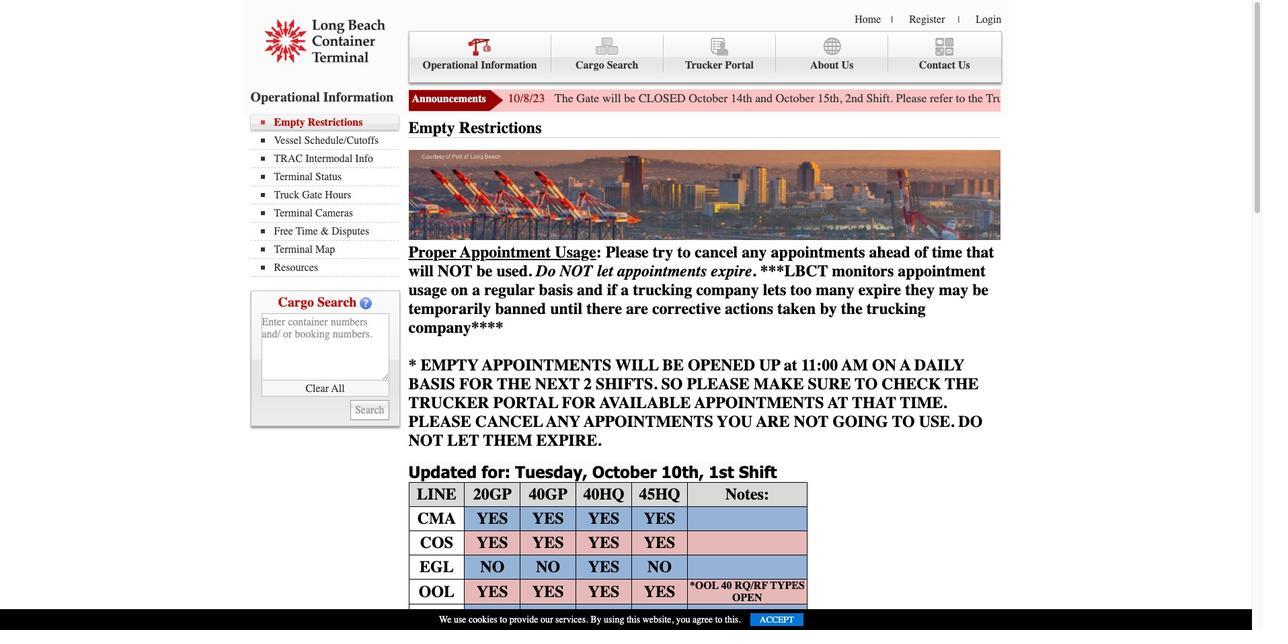 Task type: vqa. For each thing, say whether or not it's contained in the screenshot.


Task type: locate. For each thing, give the bounding box(es) containing it.
0 horizontal spatial be
[[476, 261, 493, 280]]

None submit
[[350, 400, 389, 420]]

appointments down shifts.
[[584, 412, 713, 431]]

0 horizontal spatial please
[[606, 243, 649, 261]]

1 horizontal spatial the
[[945, 374, 979, 393]]

no up our
[[536, 558, 560, 576]]

gate inside the empty restrictions vessel schedule/cutoffs trac intermodal info terminal status truck gate hours terminal cameras free time & disputes terminal map resources
[[302, 189, 322, 201]]

available
[[600, 393, 691, 412]]

2 vertical spatial terminal
[[274, 243, 313, 256]]

0 vertical spatial the
[[968, 91, 983, 106]]

please
[[896, 91, 927, 106], [606, 243, 649, 261]]

1 horizontal spatial for
[[562, 393, 596, 412]]

proper
[[409, 243, 457, 261]]

empty
[[421, 356, 479, 374]]

details
[[1201, 91, 1233, 106]]

gate left web
[[1018, 91, 1040, 106]]

terminal down trac on the left of page
[[274, 171, 313, 183]]

2 horizontal spatial be
[[973, 280, 989, 299]]

0 vertical spatial please
[[687, 374, 750, 393]]

restrictions down 10/8/23
[[459, 118, 542, 137]]

1 vertical spatial cargo
[[278, 295, 314, 310]]

0 vertical spatial information
[[481, 59, 537, 71]]

daily
[[914, 356, 965, 374]]

ahead
[[869, 243, 911, 261]]

0 horizontal spatial menu bar
[[251, 115, 405, 277]]

please up you
[[687, 374, 750, 393]]

1 horizontal spatial operational information
[[423, 59, 537, 71]]

us for contact us
[[958, 59, 970, 71]]

0 vertical spatial truck
[[986, 91, 1015, 106]]

will left on
[[409, 261, 434, 280]]

menu bar
[[409, 31, 1002, 83], [251, 115, 405, 277]]

1 vertical spatial and
[[577, 280, 603, 299]]

at
[[828, 393, 848, 412]]

*ool
[[690, 579, 719, 592]]

going
[[833, 412, 888, 431]]

operational information link
[[409, 35, 551, 73]]

0 horizontal spatial restrictions
[[308, 116, 363, 128]]

0 vertical spatial and
[[755, 91, 773, 106]]

no left you
[[648, 607, 672, 626]]

at
[[784, 356, 797, 374]]

empty for empty restrictions vessel schedule/cutoffs trac intermodal info terminal status truck gate hours terminal cameras free time & disputes terminal map resources
[[274, 116, 305, 128]]

1 horizontal spatial empty
[[409, 118, 455, 137]]

for
[[459, 374, 493, 393], [562, 393, 596, 412]]

0 horizontal spatial the
[[841, 299, 863, 318]]

0 horizontal spatial truck
[[274, 189, 299, 201]]

1 horizontal spatial the
[[968, 91, 983, 106]]

be right may
[[973, 280, 989, 299]]

contact us link
[[889, 35, 1001, 73]]

and
[[755, 91, 773, 106], [577, 280, 603, 299]]

a right the if
[[621, 280, 629, 299]]

cargo inside menu bar
[[576, 59, 604, 71]]

| left login at the right of the page
[[958, 14, 960, 26]]

0 horizontal spatial the
[[497, 374, 531, 393]]

to
[[855, 374, 878, 393], [892, 412, 915, 431]]

0 horizontal spatial gate
[[302, 189, 322, 201]]

appointments
[[482, 356, 612, 374], [695, 393, 824, 412], [584, 412, 713, 431]]

1 horizontal spatial to
[[892, 412, 915, 431]]

restrictions up "vessel schedule/cutoffs" link
[[308, 116, 363, 128]]

45hq
[[639, 485, 680, 504]]

the up cancel
[[497, 374, 531, 393]]

2 horizontal spatial gate
[[1018, 91, 1040, 106]]

home link
[[855, 13, 881, 26]]

10th,
[[661, 462, 704, 481]]

appointment
[[898, 261, 986, 280]]

1 vertical spatial hours
[[325, 189, 351, 201]]

0 vertical spatial operational information
[[423, 59, 537, 71]]

1 horizontal spatial search
[[607, 59, 639, 71]]

1 vertical spatial operational
[[251, 89, 320, 105]]

0 vertical spatial search
[[607, 59, 639, 71]]

gate down 'status'
[[302, 189, 322, 201]]

1 vertical spatial the
[[841, 299, 863, 318]]

0 horizontal spatial |
[[891, 14, 893, 26]]

*
[[409, 356, 417, 374]]

a
[[472, 280, 480, 299], [621, 280, 629, 299]]

operational up announcements
[[423, 59, 478, 71]]

notes:
[[725, 485, 769, 504]]

0 vertical spatial to
[[855, 374, 878, 393]]

not up the temporarily
[[438, 261, 473, 280]]

*ool 40 rq/rf types open
[[690, 579, 805, 604]]

1 vertical spatial cargo search
[[278, 295, 357, 310]]

us right contact
[[958, 59, 970, 71]]

3 terminal from the top
[[274, 243, 313, 256]]

not
[[438, 261, 473, 280], [560, 261, 593, 280], [794, 412, 829, 431], [409, 431, 443, 450]]

1 terminal from the top
[[274, 171, 313, 183]]

cameras
[[315, 207, 353, 219]]

register
[[909, 13, 945, 26]]

information up 10/8/23
[[481, 59, 537, 71]]

0 horizontal spatial empty
[[274, 116, 305, 128]]

and left the if
[[577, 280, 603, 299]]

a right on
[[472, 280, 480, 299]]

1 horizontal spatial cargo
[[576, 59, 604, 71]]

0 horizontal spatial please
[[409, 412, 471, 431]]

0 horizontal spatial operational
[[251, 89, 320, 105]]

be left closed
[[624, 91, 636, 106]]

opened
[[688, 356, 755, 374]]

expire inside . ***lbct monitors appointment usage on a regular basis and if a trucking company lets too many expire they may be temporarily banned until there are corrective actions taken by the trucking company****
[[859, 280, 901, 299]]

1 horizontal spatial us
[[958, 59, 970, 71]]

1 horizontal spatial information
[[481, 59, 537, 71]]

1 vertical spatial to
[[892, 412, 915, 431]]

information up empty restrictions link
[[323, 89, 394, 105]]

1 horizontal spatial expire
[[859, 280, 901, 299]]

not left let
[[560, 261, 593, 280]]

no up website,
[[648, 558, 672, 576]]

0 vertical spatial please
[[896, 91, 927, 106]]

using
[[604, 614, 624, 625]]

1 | from the left
[[891, 14, 893, 26]]

1 vertical spatial terminal
[[274, 207, 313, 219]]

please down "basis"
[[409, 412, 471, 431]]

you
[[676, 614, 690, 625]]

1 vertical spatial information
[[323, 89, 394, 105]]

expire
[[711, 261, 752, 280], [859, 280, 901, 299]]

cancel
[[695, 243, 738, 261]]

them
[[483, 431, 532, 450]]

be
[[662, 356, 684, 374]]

operational information up announcements
[[423, 59, 537, 71]]

october up 40hq
[[592, 462, 657, 481]]

1 horizontal spatial hours
[[1043, 91, 1073, 106]]

truck down trac on the left of page
[[274, 189, 299, 201]]

terminal
[[274, 171, 313, 183], [274, 207, 313, 219], [274, 243, 313, 256]]

0 horizontal spatial cargo
[[278, 295, 314, 310]]

cos
[[420, 533, 453, 552]]

status
[[315, 171, 342, 183]]

terminal up resources
[[274, 243, 313, 256]]

0 horizontal spatial hours
[[325, 189, 351, 201]]

updated for: tuesday, october 10th, 1st shift
[[409, 462, 777, 481]]

2nd
[[845, 91, 864, 106]]

1 vertical spatial please
[[409, 412, 471, 431]]

types
[[770, 579, 805, 592]]

be inside . ***lbct monitors appointment usage on a regular basis and if a trucking company lets too many expire they may be temporarily banned until there are corrective actions taken by the trucking company****
[[973, 280, 989, 299]]

appointments up corrective
[[617, 261, 707, 280]]

restrictions for empty restrictions
[[459, 118, 542, 137]]

us for about us
[[842, 59, 854, 71]]

1 horizontal spatial |
[[958, 14, 960, 26]]

the
[[555, 91, 573, 106]]

please left "refer"
[[896, 91, 927, 106]]

1 vertical spatial menu bar
[[251, 115, 405, 277]]

1 horizontal spatial will
[[602, 91, 621, 106]]

0 vertical spatial terminal
[[274, 171, 313, 183]]

october left 15th,
[[776, 91, 815, 106]]

0 vertical spatial hours
[[1043, 91, 1073, 106]]

0 vertical spatial cargo
[[576, 59, 604, 71]]

appointments up too
[[771, 243, 865, 261]]

we use cookies to provide our services. by using this website, you agree to this.
[[439, 614, 741, 625]]

1 a from the left
[[472, 280, 480, 299]]

0 horizontal spatial for
[[1125, 91, 1139, 106]]

company
[[696, 280, 759, 299]]

0 horizontal spatial a
[[472, 280, 480, 299]]

no left the this
[[592, 607, 616, 626]]

will
[[602, 91, 621, 106], [409, 261, 434, 280]]

the right "refer"
[[968, 91, 983, 106]]

1 vertical spatial please
[[606, 243, 649, 261]]

will down "cargo search" link
[[602, 91, 621, 106]]

2 terminal from the top
[[274, 207, 313, 219]]

shift
[[739, 462, 777, 481]]

0 vertical spatial operational
[[423, 59, 478, 71]]

empty inside the empty restrictions vessel schedule/cutoffs trac intermodal info terminal status truck gate hours terminal cameras free time & disputes terminal map resources
[[274, 116, 305, 128]]

1 horizontal spatial operational
[[423, 59, 478, 71]]

trucking down try
[[633, 280, 692, 299]]

1 horizontal spatial appointments
[[771, 243, 865, 261]]

register link
[[909, 13, 945, 26]]

about us
[[810, 59, 854, 71]]

operational up 'vessel'
[[251, 89, 320, 105]]

por​tal
[[493, 393, 558, 412]]

login
[[976, 13, 1002, 26]]

regular
[[484, 280, 535, 299]]

empty down announcements
[[409, 118, 455, 137]]

1 horizontal spatial cargo search
[[576, 59, 639, 71]]

trucking down monitors
[[867, 299, 926, 318]]

14th
[[731, 91, 752, 106]]

try
[[653, 243, 673, 261]]

operational information up empty restrictions link
[[251, 89, 394, 105]]

please right :
[[606, 243, 649, 261]]

10/8/23 the gate will be closed october 14th and october 15th, 2nd shift. please refer to the truck gate hours web page for further gate details for th
[[508, 91, 1262, 106]]

1 horizontal spatial gate
[[576, 91, 599, 106]]

let
[[597, 261, 613, 280]]

to right try
[[677, 243, 691, 261]]

actions
[[725, 299, 773, 318]]

the
[[497, 374, 531, 393], [945, 374, 979, 393]]

truck right "refer"
[[986, 91, 1015, 106]]

expire.
[[536, 431, 601, 450]]

1 us from the left
[[842, 59, 854, 71]]

are
[[626, 299, 648, 318]]

Enter container numbers and/ or booking numbers.  text field
[[261, 313, 389, 381]]

no left provide
[[480, 607, 505, 626]]

20gp
[[473, 485, 512, 504]]

hours inside the empty restrictions vessel schedule/cutoffs trac intermodal info terminal status truck gate hours terminal cameras free time & disputes terminal map resources
[[325, 189, 351, 201]]

october down trucker
[[689, 91, 728, 106]]

| right 'home' link
[[891, 14, 893, 26]]

intermodal
[[305, 153, 353, 165]]

for left th
[[1236, 91, 1250, 106]]

1 horizontal spatial restrictions
[[459, 118, 542, 137]]

0 horizontal spatial us
[[842, 59, 854, 71]]

the up do
[[945, 374, 979, 393]]

us right about
[[842, 59, 854, 71]]

1 horizontal spatial menu bar
[[409, 31, 1002, 83]]

the right "by" at the right
[[841, 299, 863, 318]]

be inside ': please try to cancel any appointments ahead of time that will not be used.'
[[476, 261, 493, 280]]

empty up 'vessel'
[[274, 116, 305, 128]]

to right at
[[855, 374, 878, 393]]

for right "basis"
[[459, 374, 493, 393]]

terminal up free
[[274, 207, 313, 219]]

and right 14th
[[755, 91, 773, 106]]

0 horizontal spatial cargo search
[[278, 295, 357, 310]]

empty restrictions
[[409, 118, 542, 137]]

gate
[[1178, 91, 1198, 106]]

1 the from the left
[[497, 374, 531, 393]]

0 horizontal spatial expire
[[711, 261, 752, 280]]

to inside ': please try to cancel any appointments ahead of time that will not be used.'
[[677, 243, 691, 261]]

clear
[[306, 382, 329, 394]]

vessel
[[274, 135, 302, 147]]

40hq
[[583, 485, 625, 504]]

search
[[607, 59, 639, 71], [317, 295, 357, 310]]

a
[[900, 356, 911, 374]]

next
[[535, 374, 580, 393]]

to left use.
[[892, 412, 915, 431]]

services.
[[556, 614, 588, 625]]

2 us from the left
[[958, 59, 970, 71]]

0 horizontal spatial and
[[577, 280, 603, 299]]

information inside menu bar
[[481, 59, 537, 71]]

cargo
[[576, 59, 604, 71], [278, 295, 314, 310]]

for up expire.
[[562, 393, 596, 412]]

be left used. on the top of page
[[476, 261, 493, 280]]

be
[[624, 91, 636, 106], [476, 261, 493, 280], [973, 280, 989, 299]]

hours up cameras
[[325, 189, 351, 201]]

0 horizontal spatial operational information
[[251, 89, 394, 105]]

0 horizontal spatial search
[[317, 295, 357, 310]]

hours left web
[[1043, 91, 1073, 106]]

restrictions inside the empty restrictions vessel schedule/cutoffs trac intermodal info terminal status truck gate hours terminal cameras free time & disputes terminal map resources
[[308, 116, 363, 128]]

for right page
[[1125, 91, 1139, 106]]

free time & disputes link
[[261, 225, 398, 237]]

they
[[905, 280, 935, 299]]

1 horizontal spatial for
[[1236, 91, 1250, 106]]

trucker
[[685, 59, 723, 71]]

1 vertical spatial truck
[[274, 189, 299, 201]]

are
[[756, 412, 790, 431]]

0 vertical spatial cargo search
[[576, 59, 639, 71]]

1 vertical spatial will
[[409, 261, 434, 280]]

0 vertical spatial menu bar
[[409, 31, 1002, 83]]

0 horizontal spatial will
[[409, 261, 434, 280]]

1 horizontal spatial a
[[621, 280, 629, 299]]

appointments
[[771, 243, 865, 261], [617, 261, 707, 280]]

will inside ': please try to cancel any appointments ahead of time that will not be used.'
[[409, 261, 434, 280]]

gate right the in the top left of the page
[[576, 91, 599, 106]]



Task type: describe. For each thing, give the bounding box(es) containing it.
accept button
[[750, 613, 804, 626]]

until
[[550, 299, 583, 318]]

no up cookies
[[480, 558, 505, 576]]

. ***lbct monitors appointment usage on a regular basis and if a trucking company lets too many expire they may be temporarily banned until there are corrective actions taken by the trucking company****
[[409, 261, 989, 337]]

we
[[439, 614, 452, 625]]

11:00
[[801, 356, 838, 374]]

0 horizontal spatial october
[[592, 462, 657, 481]]

about us link
[[776, 35, 889, 73]]

basis
[[409, 374, 455, 393]]

truck inside the empty restrictions vessel schedule/cutoffs trac intermodal info terminal status truck gate hours terminal cameras free time & disputes terminal map resources
[[274, 189, 299, 201]]

this.
[[725, 614, 741, 625]]

contact us
[[919, 59, 970, 71]]

to right "refer"
[[956, 91, 965, 106]]

one
[[419, 607, 454, 626]]

th
[[1253, 91, 1262, 106]]

not up updated on the left of the page
[[409, 431, 443, 450]]

rq/rf
[[735, 579, 768, 592]]

sure
[[808, 374, 851, 393]]

2
[[584, 374, 592, 393]]

resources
[[274, 262, 318, 274]]

trucker portal link
[[664, 35, 776, 73]]

further
[[1142, 91, 1175, 106]]

use.
[[919, 412, 955, 431]]

terminal status link
[[261, 171, 398, 183]]

1 for from the left
[[1125, 91, 1139, 106]]

appointments inside ': please try to cancel any appointments ahead of time that will not be used.'
[[771, 243, 865, 261]]

0 horizontal spatial to
[[855, 374, 878, 393]]

banned
[[495, 299, 546, 318]]

1 horizontal spatial please
[[896, 91, 927, 106]]

1 horizontal spatial and
[[755, 91, 773, 106]]

free
[[274, 225, 293, 237]]

1 horizontal spatial trucking
[[867, 299, 926, 318]]

clear all button
[[261, 381, 389, 397]]

not right are on the bottom right of page
[[794, 412, 829, 431]]

trac
[[274, 153, 303, 165]]

web
[[1076, 91, 1096, 106]]

cancel
[[475, 412, 543, 431]]

updated
[[409, 462, 477, 481]]

do
[[959, 412, 983, 431]]

you
[[717, 412, 753, 431]]

1 vertical spatial search
[[317, 295, 357, 310]]

0 horizontal spatial appointments
[[617, 261, 707, 280]]

appointments down up
[[695, 393, 824, 412]]

corrective
[[652, 299, 721, 318]]

basis
[[539, 280, 573, 299]]

empty for empty restrictions
[[409, 118, 455, 137]]

may
[[939, 280, 969, 299]]

2 a from the left
[[621, 280, 629, 299]]

any
[[546, 412, 580, 431]]

15th,
[[818, 91, 842, 106]]

1 horizontal spatial please
[[687, 374, 750, 393]]

to right cookies
[[500, 614, 507, 625]]

tuesday,
[[515, 462, 588, 481]]

menu bar containing empty restrictions
[[251, 115, 405, 277]]

of
[[915, 243, 928, 261]]

usage
[[409, 280, 447, 299]]

40
[[721, 579, 732, 592]]

the inside . ***lbct monitors appointment usage on a regular basis and if a trucking company lets too many expire they may be temporarily banned until there are corrective actions taken by the trucking company****
[[841, 299, 863, 318]]

ool
[[419, 582, 455, 601]]

trac intermodal info link
[[261, 153, 398, 165]]

temporarily
[[409, 299, 491, 318]]

refer
[[930, 91, 953, 106]]

1 horizontal spatial be
[[624, 91, 636, 106]]

appointments up por​tal
[[482, 356, 612, 374]]

accept
[[760, 615, 794, 625]]

time.
[[900, 393, 947, 412]]

please inside ': please try to cancel any appointments ahead of time that will not be used.'
[[606, 243, 649, 261]]

company****
[[409, 318, 504, 337]]

make
[[754, 374, 804, 393]]

info
[[355, 153, 373, 165]]

time
[[932, 243, 963, 261]]

up
[[759, 356, 780, 374]]

resources link
[[261, 262, 398, 274]]

&
[[321, 225, 329, 237]]

menu bar containing operational information
[[409, 31, 1002, 83]]

1 horizontal spatial truck
[[986, 91, 1015, 106]]

contact
[[919, 59, 956, 71]]

1 horizontal spatial october
[[689, 91, 728, 106]]

2 | from the left
[[958, 14, 960, 26]]

page
[[1099, 91, 1122, 106]]

this
[[627, 614, 640, 625]]

0 horizontal spatial for
[[459, 374, 493, 393]]

terminal cameras link
[[261, 207, 398, 219]]

disputes
[[332, 225, 369, 237]]

many
[[816, 280, 855, 299]]

vessel schedule/cutoffs link
[[261, 135, 398, 147]]

operational information inside menu bar
[[423, 59, 537, 71]]

used.
[[497, 261, 532, 280]]

cargo search link
[[551, 35, 664, 73]]

lets
[[763, 280, 786, 299]]

no left by
[[536, 607, 560, 626]]

restrictions for empty restrictions vessel schedule/cutoffs trac intermodal info terminal status truck gate hours terminal cameras free time & disputes terminal map resources
[[308, 116, 363, 128]]

to left this.
[[715, 614, 723, 625]]

closed
[[639, 91, 686, 106]]

0 horizontal spatial trucking
[[633, 280, 692, 299]]

and inside . ***lbct monitors appointment usage on a regular basis and if a trucking company lets too many expire they may be temporarily banned until there are corrective actions taken by the trucking company****
[[577, 280, 603, 299]]

0 horizontal spatial information
[[323, 89, 394, 105]]

search inside menu bar
[[607, 59, 639, 71]]

all
[[331, 382, 345, 394]]

not inside ': please try to cancel any appointments ahead of time that will not be used.'
[[438, 261, 473, 280]]

cma
[[417, 509, 456, 528]]

0 vertical spatial will
[[602, 91, 621, 106]]

do
[[536, 261, 556, 280]]

that
[[967, 243, 994, 261]]

use
[[454, 614, 466, 625]]

truck gate hours link
[[261, 189, 398, 201]]

2 horizontal spatial october
[[776, 91, 815, 106]]

our
[[541, 614, 553, 625]]

open
[[732, 592, 762, 604]]

2 for from the left
[[1236, 91, 1250, 106]]

***lbct
[[760, 261, 828, 280]]

that
[[852, 393, 896, 412]]

trucker portal
[[685, 59, 754, 71]]

2 the from the left
[[945, 374, 979, 393]]

so
[[661, 374, 683, 393]]

portal
[[725, 59, 754, 71]]

1 vertical spatial operational information
[[251, 89, 394, 105]]

:
[[596, 243, 602, 261]]

.
[[752, 261, 756, 280]]

check
[[882, 374, 941, 393]]

too
[[790, 280, 812, 299]]

for:
[[482, 462, 511, 481]]



